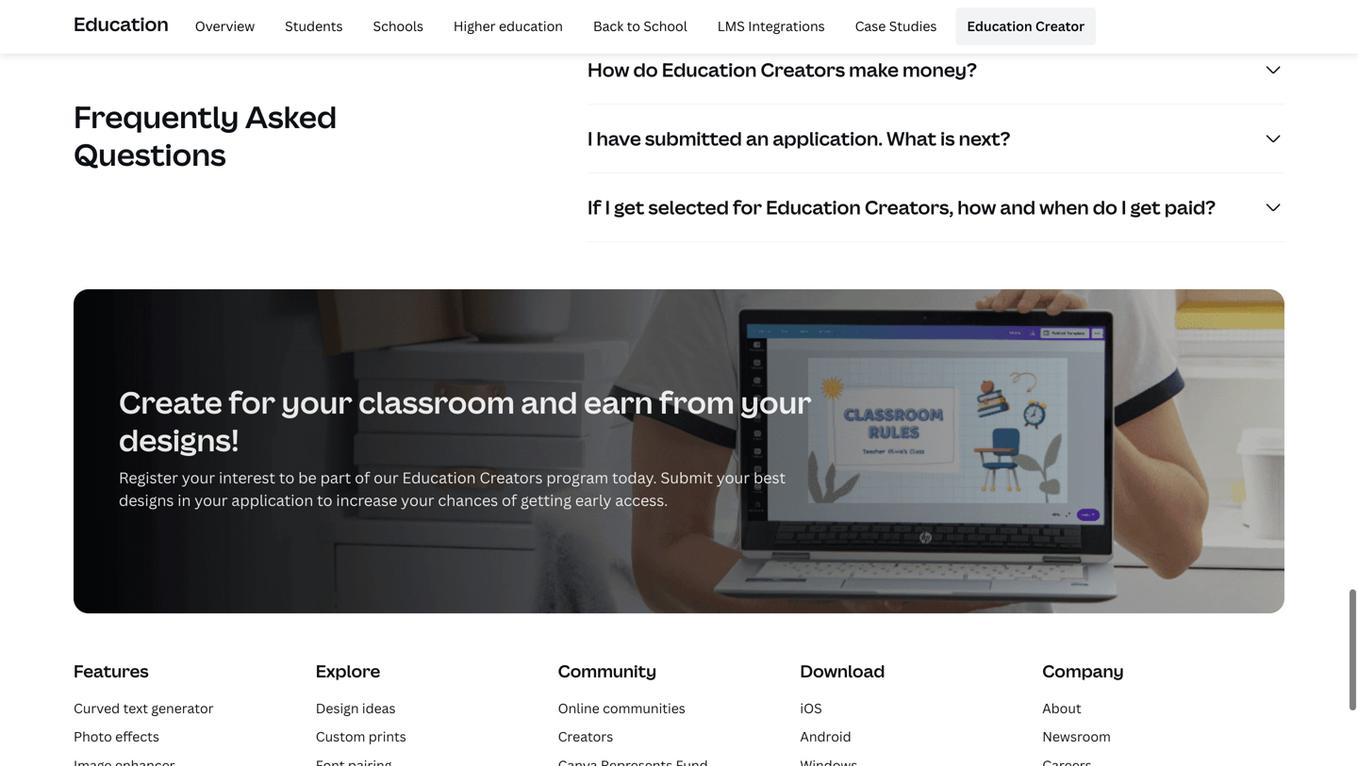Task type: locate. For each thing, give the bounding box(es) containing it.
1 vertical spatial do
[[1093, 191, 1117, 217]]

to left be
[[279, 465, 295, 485]]

creators,
[[865, 191, 954, 217]]

0 horizontal spatial and
[[521, 379, 578, 420]]

1 horizontal spatial for
[[733, 191, 762, 217]]

photo effects
[[74, 725, 159, 743]]

and left earn
[[521, 379, 578, 420]]

do
[[633, 54, 658, 80], [1093, 191, 1117, 217]]

newsroom
[[1042, 725, 1111, 743]]

android link
[[800, 725, 851, 743]]

for up interest in the left of the page
[[229, 379, 275, 420]]

frequently
[[74, 96, 239, 137]]

how
[[588, 54, 629, 80]]

and right how
[[1000, 191, 1035, 217]]

schools
[[373, 17, 423, 35]]

how do education creators make money? button
[[588, 33, 1284, 101]]

ideas
[[362, 697, 396, 715]]

0 vertical spatial to
[[627, 17, 640, 35]]

to right back
[[627, 17, 640, 35]]

students
[[285, 17, 343, 35]]

0 vertical spatial and
[[1000, 191, 1035, 217]]

1 horizontal spatial get
[[1130, 191, 1161, 217]]

get right if
[[614, 191, 644, 217]]

if i get selected for education creators, how and when do i get paid? button
[[588, 171, 1284, 238]]

creators up getting
[[479, 465, 543, 485]]

of up increase
[[355, 465, 370, 485]]

1 horizontal spatial creators
[[558, 725, 613, 743]]

to down part
[[317, 487, 332, 508]]

0 horizontal spatial to
[[279, 465, 295, 485]]

2 vertical spatial to
[[317, 487, 332, 508]]

i left "have"
[[588, 122, 593, 148]]

case studies link
[[844, 8, 948, 45]]

get
[[614, 191, 644, 217], [1130, 191, 1161, 217]]

creators down integrations at the top of page
[[761, 54, 845, 80]]

text
[[123, 697, 148, 715]]

interest
[[219, 465, 275, 485]]

do right how
[[633, 54, 658, 80]]

for right selected
[[733, 191, 762, 217]]

2 get from the left
[[1130, 191, 1161, 217]]

1 vertical spatial and
[[521, 379, 578, 420]]

for
[[733, 191, 762, 217], [229, 379, 275, 420]]

creators
[[761, 54, 845, 80], [479, 465, 543, 485], [558, 725, 613, 743]]

1 horizontal spatial i
[[605, 191, 610, 217]]

back
[[593, 17, 624, 35]]

higher education link
[[442, 8, 574, 45]]

download
[[800, 657, 885, 680]]

2 horizontal spatial to
[[627, 17, 640, 35]]

what
[[886, 122, 937, 148]]

0 horizontal spatial do
[[633, 54, 658, 80]]

newsroom link
[[1042, 725, 1111, 743]]

0 horizontal spatial of
[[355, 465, 370, 485]]

0 vertical spatial for
[[733, 191, 762, 217]]

community
[[558, 657, 656, 680]]

creators link
[[558, 725, 613, 743]]

is
[[940, 122, 955, 148]]

and inside create for your classroom and earn from your designs! register your interest to be part of our education creators program today. submit your best designs in your application to increase your chances of getting early access.
[[521, 379, 578, 420]]

0 horizontal spatial get
[[614, 191, 644, 217]]

higher
[[454, 17, 496, 35]]

about link
[[1042, 697, 1081, 715]]

our
[[374, 465, 399, 485]]

if
[[588, 191, 601, 217]]

1 horizontal spatial of
[[502, 487, 517, 508]]

when
[[1039, 191, 1089, 217]]

company
[[1042, 657, 1124, 680]]

photo
[[74, 725, 112, 743]]

1 vertical spatial creators
[[479, 465, 543, 485]]

how do education creators make money?
[[588, 54, 977, 80]]

today.
[[612, 465, 657, 485]]

i right if
[[605, 191, 610, 217]]

1 vertical spatial to
[[279, 465, 295, 485]]

back to school
[[593, 17, 687, 35]]

prints
[[369, 725, 406, 743]]

and inside dropdown button
[[1000, 191, 1035, 217]]

i
[[588, 122, 593, 148], [605, 191, 610, 217], [1121, 191, 1126, 217]]

features
[[74, 657, 149, 680]]

to inside menu bar
[[627, 17, 640, 35]]

of left getting
[[502, 487, 517, 508]]

money?
[[902, 54, 977, 80]]

schools link
[[362, 8, 435, 45]]

creators down online
[[558, 725, 613, 743]]

menu bar containing overview
[[176, 8, 1096, 45]]

1 horizontal spatial and
[[1000, 191, 1035, 217]]

how
[[957, 191, 996, 217]]

0 horizontal spatial creators
[[479, 465, 543, 485]]

do right when
[[1093, 191, 1117, 217]]

your up in
[[182, 465, 215, 485]]

0 vertical spatial creators
[[761, 54, 845, 80]]

your up the best
[[741, 379, 811, 420]]

from
[[659, 379, 734, 420]]

creators inside create for your classroom and earn from your designs! register your interest to be part of our education creators program today. submit your best designs in your application to increase your chances of getting early access.
[[479, 465, 543, 485]]

to
[[627, 17, 640, 35], [279, 465, 295, 485], [317, 487, 332, 508]]

creators inside dropdown button
[[761, 54, 845, 80]]

education
[[74, 11, 169, 37], [967, 17, 1032, 35], [662, 54, 757, 80], [766, 191, 861, 217], [402, 465, 476, 485]]

education
[[499, 17, 563, 35]]

menu bar
[[176, 8, 1096, 45]]

1 vertical spatial for
[[229, 379, 275, 420]]

i right when
[[1121, 191, 1126, 217]]

and
[[1000, 191, 1035, 217], [521, 379, 578, 420]]

earn
[[584, 379, 653, 420]]

2 horizontal spatial creators
[[761, 54, 845, 80]]

case studies
[[855, 17, 937, 35]]

0 horizontal spatial for
[[229, 379, 275, 420]]

next?
[[959, 122, 1010, 148]]

paid?
[[1164, 191, 1216, 217]]

get left paid?
[[1130, 191, 1161, 217]]

your
[[282, 379, 352, 420], [741, 379, 811, 420], [182, 465, 215, 485], [717, 465, 750, 485], [194, 487, 228, 508], [401, 487, 434, 508]]

program
[[546, 465, 608, 485]]

custom prints
[[316, 725, 406, 743]]

be
[[298, 465, 317, 485]]

curved
[[74, 697, 120, 715]]

design ideas
[[316, 697, 396, 715]]



Task type: vqa. For each thing, say whether or not it's contained in the screenshot.
Create
yes



Task type: describe. For each thing, give the bounding box(es) containing it.
part
[[320, 465, 351, 485]]

design
[[316, 697, 359, 715]]

2 vertical spatial creators
[[558, 725, 613, 743]]

frequently asked questions
[[74, 96, 337, 175]]

lms integrations link
[[706, 8, 836, 45]]

education creator link
[[956, 8, 1096, 45]]

2 horizontal spatial i
[[1121, 191, 1126, 217]]

register
[[119, 465, 178, 485]]

early
[[575, 487, 612, 508]]

lms integrations
[[717, 17, 825, 35]]

photo effects link
[[74, 725, 159, 743]]

submit
[[661, 465, 713, 485]]

curved text generator
[[74, 697, 214, 715]]

custom prints link
[[316, 725, 406, 743]]

your up be
[[282, 379, 352, 420]]

1 vertical spatial of
[[502, 487, 517, 508]]

overview
[[195, 17, 255, 35]]

1 horizontal spatial do
[[1093, 191, 1117, 217]]

1 get from the left
[[614, 191, 644, 217]]

designs
[[119, 487, 174, 508]]

if i get selected for education creators, how and when do i get paid?
[[588, 191, 1216, 217]]

i have submitted an application. what is next?
[[588, 122, 1010, 148]]

curved text generator link
[[74, 697, 214, 715]]

studies
[[889, 17, 937, 35]]

your right in
[[194, 487, 228, 508]]

creator
[[1035, 17, 1085, 35]]

communities
[[603, 697, 685, 715]]

0 vertical spatial do
[[633, 54, 658, 80]]

asked
[[245, 96, 337, 137]]

0 horizontal spatial i
[[588, 122, 593, 148]]

design ideas link
[[316, 697, 396, 715]]

your left the best
[[717, 465, 750, 485]]

1 horizontal spatial to
[[317, 487, 332, 508]]

access.
[[615, 487, 668, 508]]

create
[[119, 379, 222, 420]]

create for your classroom and earn from your designs! register your interest to be part of our education creators program today. submit your best designs in your application to increase your chances of getting early access.
[[119, 379, 811, 508]]

getting
[[521, 487, 571, 508]]

chances
[[438, 487, 498, 508]]

in
[[178, 487, 191, 508]]

selected
[[648, 191, 729, 217]]

education inside create for your classroom and earn from your designs! register your interest to be part of our education creators program today. submit your best designs in your application to increase your chances of getting early access.
[[402, 465, 476, 485]]

for inside create for your classroom and earn from your designs! register your interest to be part of our education creators program today. submit your best designs in your application to increase your chances of getting early access.
[[229, 379, 275, 420]]

school
[[643, 17, 687, 35]]

classroom
[[359, 379, 515, 420]]

ios
[[800, 697, 822, 715]]

an
[[746, 122, 769, 148]]

submitted
[[645, 122, 742, 148]]

custom
[[316, 725, 365, 743]]

online communities link
[[558, 697, 685, 715]]

increase
[[336, 487, 397, 508]]

have
[[597, 122, 641, 148]]

ios link
[[800, 697, 822, 715]]

about
[[1042, 697, 1081, 715]]

back to school link
[[582, 8, 699, 45]]

case
[[855, 17, 886, 35]]

effects
[[115, 725, 159, 743]]

for inside dropdown button
[[733, 191, 762, 217]]

higher education
[[454, 17, 563, 35]]

lms
[[717, 17, 745, 35]]

online communities
[[558, 697, 685, 715]]

education creator
[[967, 17, 1085, 35]]

questions
[[74, 134, 226, 175]]

your left chances
[[401, 487, 434, 508]]

integrations
[[748, 17, 825, 35]]

application
[[231, 487, 313, 508]]

generator
[[151, 697, 214, 715]]

online
[[558, 697, 600, 715]]

make
[[849, 54, 899, 80]]

overview link
[[184, 8, 266, 45]]

best
[[753, 465, 786, 485]]

android
[[800, 725, 851, 743]]

0 vertical spatial of
[[355, 465, 370, 485]]

students link
[[274, 8, 354, 45]]

designs!
[[119, 417, 239, 458]]

application.
[[773, 122, 883, 148]]

explore
[[316, 657, 380, 680]]



